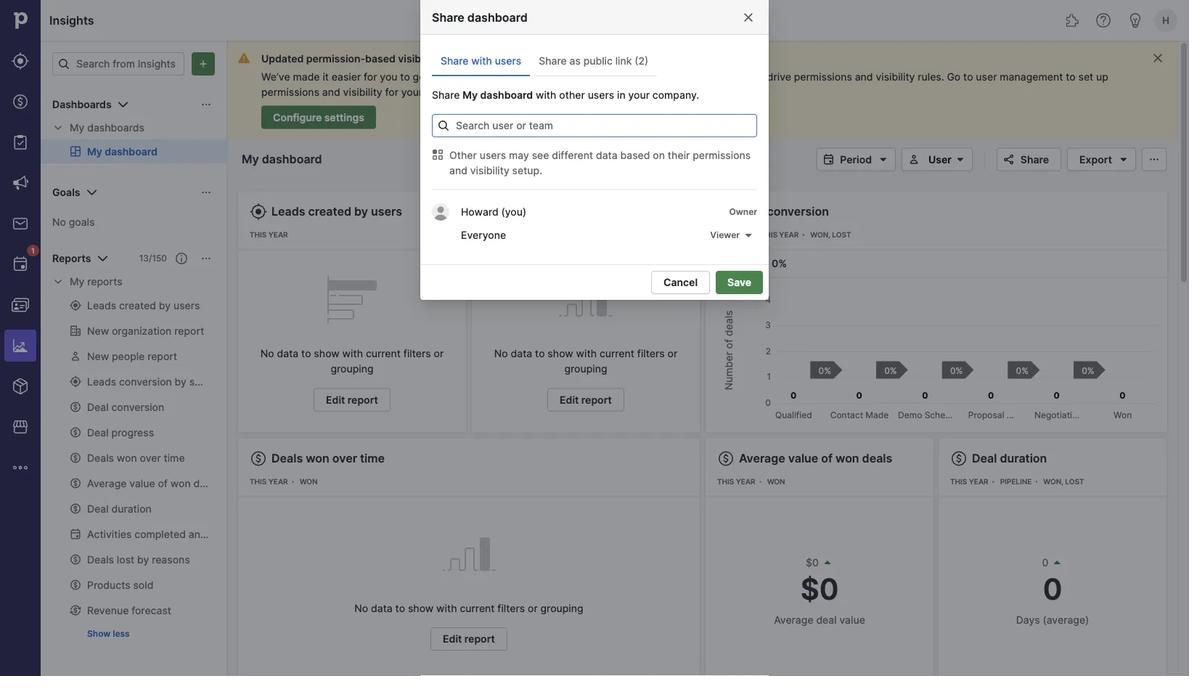 Task type: describe. For each thing, give the bounding box(es) containing it.
0 vertical spatial value
[[789, 451, 819, 466]]

share with users
[[441, 55, 522, 67]]

user
[[976, 70, 998, 83]]

edit report button for users
[[314, 388, 391, 411]]

the
[[444, 70, 460, 83]]

(you)
[[502, 206, 527, 218]]

visibility down the easier
[[343, 86, 383, 98]]

edit for users
[[326, 394, 345, 406]]

1 vertical spatial goals
[[69, 216, 95, 228]]

share my dashboard with other users in your company.
[[432, 89, 700, 101]]

insights down access
[[547, 86, 586, 98]]

on
[[653, 149, 665, 161]]

2 won from the left
[[836, 451, 860, 466]]

permission-
[[306, 52, 365, 65]]

will
[[671, 70, 687, 83]]

it
[[323, 70, 329, 83]]

permissions down we've
[[261, 86, 320, 98]]

period button
[[817, 148, 896, 171]]

lost for deal conversion
[[833, 231, 852, 239]]

1 horizontal spatial in
[[617, 89, 626, 101]]

share down the
[[432, 89, 460, 101]]

13/150
[[139, 253, 167, 264]]

of
[[822, 451, 833, 466]]

company.
[[653, 89, 700, 101]]

set
[[1079, 70, 1094, 83]]

show less button
[[81, 625, 136, 643]]

export button
[[1068, 148, 1137, 171]]

show for users
[[314, 348, 340, 360]]

we've
[[261, 70, 290, 83]]

0 vertical spatial my
[[463, 89, 478, 101]]

Search Pipedrive field
[[464, 6, 726, 35]]

public
[[584, 55, 613, 67]]

Search from Insights text field
[[52, 52, 184, 76]]

deal
[[817, 614, 837, 626]]

1 vertical spatial 0
[[1043, 571, 1063, 606]]

edit for sources
[[560, 394, 579, 406]]

filters for sources
[[638, 348, 665, 360]]

with for leads conversion by sources
[[576, 348, 597, 360]]

period
[[841, 153, 872, 166]]

show
[[87, 629, 111, 639]]

conversion for deal
[[767, 204, 829, 219]]

cancel button
[[652, 271, 710, 294]]

Search user or team text field
[[432, 114, 758, 137]]

my reports
[[70, 276, 122, 288]]

no data to show with current filters or grouping for time
[[355, 602, 584, 614]]

rules.
[[918, 70, 945, 83]]

learn more about insights permissions and visibility
[[458, 86, 713, 98]]

1 vertical spatial value
[[840, 614, 866, 626]]

grouping for sources
[[565, 363, 608, 375]]

insights up 'relevant'
[[453, 52, 492, 65]]

deal duration
[[973, 451, 1048, 466]]

lost for deal duration
[[1066, 478, 1085, 486]]

deals
[[272, 451, 303, 466]]

color primary image inside period button
[[820, 154, 838, 165]]

filters for time
[[498, 602, 525, 614]]

show for time
[[408, 602, 434, 614]]

visibility up get
[[398, 52, 439, 65]]

days (average)
[[1017, 614, 1090, 626]]

insights right home image
[[49, 13, 94, 27]]

report for time
[[465, 633, 495, 645]]

see
[[532, 149, 549, 161]]

show less
[[87, 629, 130, 639]]

made
[[293, 70, 320, 83]]

other
[[559, 89, 585, 101]]

leads conversion by sources link
[[506, 204, 669, 219]]

(average)
[[1043, 614, 1090, 626]]

save
[[728, 276, 752, 289]]

1 vertical spatial dashboard
[[480, 89, 533, 101]]

viewer button
[[705, 227, 758, 244]]

rate
[[739, 257, 759, 270]]

updated
[[261, 52, 304, 65]]

relevant
[[463, 70, 502, 83]]

get
[[413, 70, 429, 83]]

0 vertical spatial 0
[[1043, 557, 1049, 569]]

1 horizontal spatial your
[[629, 89, 650, 101]]

deals won over time link
[[272, 451, 385, 466]]

edit report for time
[[443, 633, 495, 645]]

contacts image
[[12, 296, 29, 314]]

color warning image
[[238, 52, 250, 64]]

everyone
[[461, 229, 506, 242]]

dashboards button
[[41, 93, 227, 116]]

leads created by users
[[272, 204, 402, 219]]

viewer
[[711, 230, 740, 240]]

sales inbox image
[[12, 215, 29, 232]]

products image
[[12, 378, 29, 395]]

edit report button for sources
[[548, 388, 625, 411]]

users right created
[[371, 204, 402, 219]]

created
[[308, 204, 352, 219]]

other users may see different data based on their permissions and visibility setup.
[[450, 149, 751, 176]]

data.
[[505, 70, 529, 83]]

less
[[113, 629, 130, 639]]

1 menu
[[0, 0, 41, 676]]

win rate is 0%
[[718, 257, 787, 270]]

0 horizontal spatial based
[[365, 52, 396, 65]]

current for users
[[366, 348, 401, 360]]

learn
[[458, 86, 486, 98]]

deal duration link
[[973, 451, 1048, 466]]

based inside other users may see different data based on their permissions and visibility setup.
[[621, 149, 650, 161]]

h
[[1163, 15, 1170, 26]]

or for leads created by users
[[434, 348, 444, 360]]

share dashboard
[[432, 10, 528, 24]]

1 link
[[4, 245, 39, 280]]

data inside other users may see different data based on their permissions and visibility setup.
[[596, 149, 618, 161]]

visibility left rules.
[[876, 70, 915, 83]]

My dashboard field
[[238, 150, 343, 169]]

with for deals won over time
[[437, 602, 457, 614]]

1 vertical spatial reports
[[87, 276, 122, 288]]

edit report button for time
[[431, 628, 508, 651]]

(2)
[[635, 55, 649, 67]]

access
[[556, 70, 590, 83]]

my dashboards
[[70, 122, 144, 134]]

average for average deal value
[[774, 614, 814, 626]]

updated permission-based visibility in insights
[[261, 52, 492, 65]]

configure
[[273, 111, 322, 123]]

won, for deal conversion
[[811, 231, 831, 239]]

save button
[[716, 271, 763, 294]]

deals
[[863, 451, 893, 466]]

learn more about insights permissions and visibility link
[[458, 86, 725, 98]]

deal for deal duration
[[973, 451, 998, 466]]

1 vertical spatial $0
[[801, 571, 839, 606]]

owner
[[730, 207, 758, 217]]

sales assistant image
[[1127, 12, 1145, 29]]

howard (you)
[[461, 206, 527, 218]]

insights inside we've made it easier for you to get to the relevant data. your access to insights data will match your pipedrive permissions and visibility rules. go to user management to set up permissions and visibility for your users.
[[606, 70, 644, 83]]

share for share dashboard
[[432, 10, 465, 24]]

0 vertical spatial dashboard
[[468, 10, 528, 24]]

with for leads created by users
[[343, 348, 363, 360]]

won, for deal duration
[[1044, 478, 1064, 486]]

won, lost for deal conversion
[[811, 231, 852, 239]]

and inside other users may see different data based on their permissions and visibility setup.
[[450, 164, 468, 176]]

color primary inverted image
[[195, 58, 212, 70]]

data for leads conversion by sources
[[511, 348, 533, 360]]

grouping for users
[[331, 363, 374, 375]]

or for deals won over time
[[528, 602, 538, 614]]

you
[[380, 70, 398, 83]]

data for leads created by users
[[277, 348, 299, 360]]

as
[[570, 55, 581, 67]]

link
[[616, 55, 632, 67]]

1 vertical spatial dashboards
[[87, 122, 144, 134]]

we've made it easier for you to get to the relevant data. your access to insights data will match your pipedrive permissions and visibility rules. go to user management to set up permissions and visibility for your users.
[[261, 70, 1109, 98]]

goals inside goals button
[[52, 186, 80, 199]]

by for users
[[354, 204, 368, 219]]

current for time
[[460, 602, 495, 614]]

color positive image
[[1052, 557, 1064, 569]]

no goals
[[52, 216, 95, 228]]

data for deals won over time
[[371, 602, 393, 614]]

edit report for users
[[326, 394, 378, 406]]

easier
[[332, 70, 361, 83]]

about
[[516, 86, 544, 98]]



Task type: vqa. For each thing, say whether or not it's contained in the screenshot.
the Other users may see different data based on their permissions and visibility setup.
yes



Task type: locate. For each thing, give the bounding box(es) containing it.
0 horizontal spatial filters
[[404, 348, 431, 360]]

your
[[532, 70, 554, 83]]

share for share with users
[[441, 55, 469, 67]]

filters
[[404, 348, 431, 360], [638, 348, 665, 360], [498, 602, 525, 614]]

0 horizontal spatial report
[[348, 394, 378, 406]]

0 horizontal spatial conversion
[[542, 204, 604, 219]]

leads created by users link
[[272, 204, 402, 219]]

0 horizontal spatial or
[[434, 348, 444, 360]]

menu item
[[0, 325, 41, 366]]

my for my dashboards
[[70, 122, 85, 134]]

dashboards up the my dashboards on the left top
[[52, 98, 112, 111]]

color secondary image right "projects" icon
[[52, 122, 64, 134]]

share
[[432, 10, 465, 24], [441, 55, 469, 67], [539, 55, 567, 67], [432, 89, 460, 101], [1021, 153, 1050, 166]]

1 horizontal spatial leads
[[506, 204, 539, 219]]

deal up viewer button
[[739, 204, 764, 219]]

conversion for leads
[[542, 204, 604, 219]]

average value of won deals link
[[739, 451, 893, 466]]

users
[[495, 55, 522, 67], [588, 89, 615, 101], [480, 149, 506, 161], [371, 204, 402, 219]]

1 horizontal spatial edit report button
[[431, 628, 508, 651]]

share inside button
[[1021, 153, 1050, 166]]

1 horizontal spatial pipeline
[[1001, 478, 1032, 486]]

0 horizontal spatial for
[[364, 70, 377, 83]]

your down (2)
[[629, 89, 650, 101]]

color primary image inside share button
[[1001, 154, 1018, 165]]

lost
[[833, 231, 852, 239], [1066, 478, 1085, 486]]

average value of won deals
[[739, 451, 893, 466]]

deals won over time
[[272, 451, 385, 466]]

0 horizontal spatial your
[[401, 86, 423, 98]]

2 horizontal spatial report
[[582, 394, 612, 406]]

other
[[450, 149, 477, 161]]

color secondary image left share button
[[952, 154, 970, 165]]

share up your on the top
[[539, 55, 567, 67]]

share up 'share with users'
[[432, 10, 465, 24]]

0 vertical spatial color secondary image
[[52, 122, 64, 134]]

configure settings link
[[261, 106, 376, 129]]

pipeline
[[718, 231, 749, 239], [1001, 478, 1032, 486]]

1 horizontal spatial color secondary image
[[906, 154, 923, 165]]

up
[[1097, 70, 1109, 83]]

color secondary image left user at the top of page
[[906, 154, 923, 165]]

share as public link (2)
[[539, 55, 649, 67]]

and
[[855, 70, 873, 83], [322, 86, 341, 98], [651, 86, 670, 98], [450, 164, 468, 176]]

won, lost
[[811, 231, 852, 239], [1044, 478, 1085, 486]]

by for sources
[[607, 204, 621, 219]]

color primary image
[[1153, 52, 1164, 64], [114, 96, 132, 113], [200, 99, 212, 110], [438, 120, 450, 131], [875, 154, 893, 165], [1001, 154, 1018, 165], [1146, 154, 1164, 165], [83, 184, 101, 201], [250, 203, 267, 220], [743, 230, 755, 241], [176, 253, 187, 264], [200, 253, 212, 264], [951, 450, 968, 467]]

insights image
[[12, 337, 29, 354]]

1 horizontal spatial won
[[836, 451, 860, 466]]

based up you
[[365, 52, 396, 65]]

year
[[269, 231, 288, 239], [502, 231, 522, 239], [780, 231, 799, 239], [269, 478, 288, 486], [736, 478, 756, 486], [969, 478, 989, 486]]

for down you
[[385, 86, 399, 98]]

deal for deal conversion
[[739, 204, 764, 219]]

insights
[[49, 13, 94, 27], [453, 52, 492, 65], [606, 70, 644, 83], [547, 86, 586, 98]]

0 vertical spatial $0
[[806, 557, 819, 569]]

this
[[250, 231, 267, 239], [484, 231, 501, 239], [761, 231, 778, 239], [250, 478, 267, 486], [718, 478, 735, 486], [951, 478, 968, 486]]

won for average
[[767, 478, 786, 486]]

1 vertical spatial average
[[774, 614, 814, 626]]

pipedrive
[[746, 70, 792, 83]]

dashboard down data.
[[480, 89, 533, 101]]

2 horizontal spatial edit report
[[560, 394, 612, 406]]

leads image
[[12, 52, 29, 70]]

1 vertical spatial deal
[[973, 451, 998, 466]]

permissions
[[794, 70, 853, 83], [261, 86, 320, 98], [589, 86, 649, 98], [693, 149, 751, 161]]

0 horizontal spatial won
[[306, 451, 330, 466]]

0 vertical spatial lost
[[833, 231, 852, 239]]

h button
[[1152, 6, 1181, 35]]

won down deals won over time link
[[300, 478, 318, 486]]

2 horizontal spatial your
[[722, 70, 744, 83]]

no data to show with current filters or grouping
[[261, 348, 444, 375], [494, 348, 678, 375], [355, 602, 584, 614]]

0 vertical spatial deal
[[739, 204, 764, 219]]

data inside we've made it easier for you to get to the relevant data. your access to insights data will match your pipedrive permissions and visibility rules. go to user management to set up permissions and visibility for your users.
[[646, 70, 668, 83]]

users right other
[[588, 89, 615, 101]]

1 horizontal spatial filters
[[498, 602, 525, 614]]

grouping
[[331, 363, 374, 375], [565, 363, 608, 375], [541, 602, 584, 614]]

0 horizontal spatial pipeline
[[718, 231, 749, 239]]

average left 'of'
[[739, 451, 786, 466]]

won down average value of won deals link
[[767, 478, 786, 486]]

won,
[[811, 231, 831, 239], [1044, 478, 1064, 486]]

your right the match
[[722, 70, 744, 83]]

pipeline down owner
[[718, 231, 749, 239]]

go
[[947, 70, 961, 83]]

average left 'deal' at the right bottom of the page
[[774, 614, 814, 626]]

share up the
[[441, 55, 469, 67]]

1 horizontal spatial report
[[465, 633, 495, 645]]

color secondary image left my reports
[[52, 276, 64, 288]]

2 conversion from the left
[[767, 204, 829, 219]]

0 vertical spatial in
[[442, 52, 450, 65]]

1 vertical spatial color secondary image
[[952, 154, 970, 165]]

1 horizontal spatial lost
[[1066, 478, 1085, 486]]

grouping for time
[[541, 602, 584, 614]]

by
[[354, 204, 368, 219], [607, 204, 621, 219]]

permissions inside other users may see different data based on their permissions and visibility setup.
[[693, 149, 751, 161]]

no for leads created by users
[[261, 348, 274, 360]]

1 horizontal spatial won, lost
[[1044, 478, 1085, 486]]

campaigns image
[[12, 174, 29, 192]]

2 horizontal spatial show
[[548, 348, 574, 360]]

won, down duration
[[1044, 478, 1064, 486]]

0 horizontal spatial edit report
[[326, 394, 378, 406]]

management
[[1000, 70, 1064, 83]]

0 horizontal spatial color secondary image
[[432, 149, 444, 161]]

based left on
[[621, 149, 650, 161]]

show for sources
[[548, 348, 574, 360]]

sources
[[624, 204, 669, 219]]

pipeline down "deal duration" at right
[[1001, 478, 1032, 486]]

leads for leads created by users
[[272, 204, 305, 219]]

2 leads from the left
[[506, 204, 539, 219]]

value left 'of'
[[789, 451, 819, 466]]

win
[[718, 257, 737, 270]]

with
[[472, 55, 492, 67], [536, 89, 557, 101], [343, 348, 363, 360], [576, 348, 597, 360], [437, 602, 457, 614]]

won right 'of'
[[836, 451, 860, 466]]

value right 'deal' at the right bottom of the page
[[840, 614, 866, 626]]

None field
[[432, 114, 758, 137]]

report
[[348, 394, 378, 406], [582, 394, 612, 406], [465, 633, 495, 645]]

goals up no goals
[[52, 186, 80, 199]]

users up data.
[[495, 55, 522, 67]]

users inside other users may see different data based on their permissions and visibility setup.
[[480, 149, 506, 161]]

my right 1 link
[[70, 276, 85, 288]]

$0 down color positive icon
[[801, 571, 839, 606]]

this year
[[250, 231, 288, 239], [484, 231, 522, 239], [761, 231, 799, 239], [250, 478, 288, 486], [718, 478, 756, 486], [951, 478, 989, 486]]

1 horizontal spatial edit report
[[443, 633, 495, 645]]

1 horizontal spatial won,
[[1044, 478, 1064, 486]]

color secondary image inside user button
[[952, 154, 970, 165]]

won, lost down the deal conversion link
[[811, 231, 852, 239]]

0 horizontal spatial leads
[[272, 204, 305, 219]]

deal left duration
[[973, 451, 998, 466]]

share button
[[997, 148, 1062, 171]]

won
[[300, 478, 318, 486], [767, 478, 786, 486]]

projects image
[[12, 134, 29, 151]]

color primary image inside goals button
[[83, 184, 101, 201]]

reports down no goals
[[87, 276, 122, 288]]

deals image
[[12, 93, 29, 110]]

reports up my reports
[[52, 252, 91, 265]]

or
[[434, 348, 444, 360], [668, 348, 678, 360], [528, 602, 538, 614]]

color primary image
[[743, 12, 755, 23], [58, 58, 70, 70], [820, 154, 838, 165], [1116, 154, 1133, 165], [200, 187, 212, 198], [484, 203, 501, 220], [718, 203, 735, 220], [94, 250, 111, 267], [250, 450, 267, 467], [718, 450, 735, 467]]

my for my reports
[[70, 276, 85, 288]]

2 horizontal spatial filters
[[638, 348, 665, 360]]

0 horizontal spatial show
[[314, 348, 340, 360]]

color secondary image for other users may see different data based on their permissions and visibility setup.
[[432, 149, 444, 161]]

0%
[[772, 257, 787, 270]]

in down link
[[617, 89, 626, 101]]

2 vertical spatial my
[[70, 276, 85, 288]]

goals down goals button
[[69, 216, 95, 228]]

based
[[365, 52, 396, 65], [621, 149, 650, 161]]

2 won from the left
[[767, 478, 786, 486]]

0 horizontal spatial won, lost
[[811, 231, 852, 239]]

edit report
[[326, 394, 378, 406], [560, 394, 612, 406], [443, 633, 495, 645]]

color secondary image
[[432, 149, 444, 161], [906, 154, 923, 165]]

1 vertical spatial won,
[[1044, 478, 1064, 486]]

1 leads from the left
[[272, 204, 305, 219]]

by left sources
[[607, 204, 621, 219]]

leads conversion by sources
[[506, 204, 669, 219]]

show
[[314, 348, 340, 360], [548, 348, 574, 360], [408, 602, 434, 614]]

or for leads conversion by sources
[[668, 348, 678, 360]]

color secondary image for user
[[906, 154, 923, 165]]

share for share as public link (2)
[[539, 55, 567, 67]]

for
[[364, 70, 377, 83], [385, 86, 399, 98]]

1 horizontal spatial show
[[408, 602, 434, 614]]

conversion down other users may see different data based on their permissions and visibility setup.
[[542, 204, 604, 219]]

color secondary image left the other
[[432, 149, 444, 161]]

0 horizontal spatial by
[[354, 204, 368, 219]]

1 horizontal spatial edit
[[443, 633, 462, 645]]

users.
[[426, 86, 455, 98]]

average for average value of won deals
[[739, 451, 786, 466]]

0 horizontal spatial edit report button
[[314, 388, 391, 411]]

0 vertical spatial reports
[[52, 252, 91, 265]]

0 horizontal spatial won
[[300, 478, 318, 486]]

1 won from the left
[[306, 451, 330, 466]]

share left export
[[1021, 153, 1050, 166]]

export
[[1080, 153, 1113, 166]]

current for sources
[[600, 348, 635, 360]]

edit report for sources
[[560, 394, 612, 406]]

my down 'relevant'
[[463, 89, 478, 101]]

no data to show with current filters or grouping for sources
[[494, 348, 678, 375]]

color secondary image inside user button
[[906, 154, 923, 165]]

color positive image
[[822, 557, 834, 569]]

won, down the deal conversion link
[[811, 231, 831, 239]]

permissions down link
[[589, 86, 649, 98]]

0 vertical spatial for
[[364, 70, 377, 83]]

color primary image inside viewer button
[[743, 230, 755, 241]]

won, lost down duration
[[1044, 478, 1085, 486]]

1 vertical spatial lost
[[1066, 478, 1085, 486]]

report for users
[[348, 394, 378, 406]]

2 horizontal spatial current
[[600, 348, 635, 360]]

1
[[31, 246, 35, 255]]

leads left created
[[272, 204, 305, 219]]

user button
[[902, 148, 973, 171]]

won, lost for deal duration
[[1044, 478, 1085, 486]]

report for sources
[[582, 394, 612, 406]]

quick add image
[[743, 12, 760, 29]]

1 horizontal spatial by
[[607, 204, 621, 219]]

0 vertical spatial dashboards
[[52, 98, 112, 111]]

visibility down the other
[[470, 164, 510, 176]]

1 vertical spatial based
[[621, 149, 650, 161]]

1 vertical spatial won, lost
[[1044, 478, 1085, 486]]

my
[[463, 89, 478, 101], [70, 122, 85, 134], [70, 276, 85, 288]]

1 horizontal spatial based
[[621, 149, 650, 161]]

dashboards inside button
[[52, 98, 112, 111]]

1 vertical spatial in
[[617, 89, 626, 101]]

0 vertical spatial won, lost
[[811, 231, 852, 239]]

dashboards down dashboards button on the left top of page
[[87, 122, 144, 134]]

conversion right owner
[[767, 204, 829, 219]]

$0 left color positive icon
[[806, 557, 819, 569]]

1 vertical spatial for
[[385, 86, 399, 98]]

1 horizontal spatial current
[[460, 602, 495, 614]]

no
[[52, 216, 66, 228], [261, 348, 274, 360], [494, 348, 508, 360], [355, 602, 368, 614]]

color secondary image for my dashboards
[[52, 122, 64, 134]]

configure settings
[[273, 111, 365, 123]]

1 vertical spatial pipeline
[[1001, 478, 1032, 486]]

1 horizontal spatial for
[[385, 86, 399, 98]]

no for leads conversion by sources
[[494, 348, 508, 360]]

color secondary image
[[52, 122, 64, 134], [952, 154, 970, 165], [52, 276, 64, 288]]

0 horizontal spatial value
[[789, 451, 819, 466]]

0 vertical spatial based
[[365, 52, 396, 65]]

2 vertical spatial color secondary image
[[52, 276, 64, 288]]

color primary image inside goals button
[[200, 187, 212, 198]]

1 horizontal spatial value
[[840, 614, 866, 626]]

1 horizontal spatial deal
[[973, 451, 998, 466]]

leads down setup.
[[506, 204, 539, 219]]

visibility inside other users may see different data based on their permissions and visibility setup.
[[470, 164, 510, 176]]

1 conversion from the left
[[542, 204, 604, 219]]

won left the over on the bottom left of the page
[[306, 451, 330, 466]]

2 horizontal spatial edit
[[560, 394, 579, 406]]

0 left color positive image
[[1043, 557, 1049, 569]]

color secondary image for my reports
[[52, 276, 64, 288]]

0 horizontal spatial won,
[[811, 231, 831, 239]]

region
[[718, 287, 1156, 421]]

cancel
[[664, 276, 698, 289]]

filters for users
[[404, 348, 431, 360]]

users left may
[[480, 149, 506, 161]]

0 horizontal spatial in
[[442, 52, 450, 65]]

my right "projects" icon
[[70, 122, 85, 134]]

2 by from the left
[[607, 204, 621, 219]]

deal conversion
[[739, 204, 829, 219]]

0 vertical spatial pipeline
[[718, 231, 749, 239]]

0 vertical spatial goals
[[52, 186, 80, 199]]

0 horizontal spatial deal
[[739, 204, 764, 219]]

your down get
[[401, 86, 423, 98]]

settings
[[324, 111, 365, 123]]

goals button
[[41, 181, 227, 204]]

no data to show with current filters or grouping for users
[[261, 348, 444, 375]]

0 down color positive image
[[1043, 571, 1063, 606]]

in up the
[[442, 52, 450, 65]]

howard
[[461, 206, 499, 218]]

by right created
[[354, 204, 368, 219]]

color undefined image
[[12, 256, 29, 273]]

visibility down the match
[[672, 86, 713, 98]]

1 horizontal spatial won
[[767, 478, 786, 486]]

reports
[[52, 252, 91, 265], [87, 276, 122, 288]]

insights down link
[[606, 70, 644, 83]]

visibility
[[398, 52, 439, 65], [876, 70, 915, 83], [343, 86, 383, 98], [672, 86, 713, 98], [470, 164, 510, 176]]

setup.
[[512, 164, 543, 176]]

1 vertical spatial my
[[70, 122, 85, 134]]

0 vertical spatial won,
[[811, 231, 831, 239]]

color primary image inside the export button
[[1116, 154, 1133, 165]]

1 by from the left
[[354, 204, 368, 219]]

different
[[552, 149, 594, 161]]

average deal value
[[774, 614, 866, 626]]

may
[[509, 149, 529, 161]]

no for deals won over time
[[355, 602, 368, 614]]

for left you
[[364, 70, 377, 83]]

2 horizontal spatial or
[[668, 348, 678, 360]]

0 horizontal spatial lost
[[833, 231, 852, 239]]

more
[[488, 86, 513, 98]]

is
[[761, 257, 770, 270]]

home image
[[9, 9, 31, 31]]

0 horizontal spatial current
[[366, 348, 401, 360]]

2 horizontal spatial edit report button
[[548, 388, 625, 411]]

edit for time
[[443, 633, 462, 645]]

1 horizontal spatial conversion
[[767, 204, 829, 219]]

more image
[[12, 459, 29, 476]]

1 horizontal spatial or
[[528, 602, 538, 614]]

permissions right the pipedrive
[[794, 70, 853, 83]]

dashboard up 'share with users'
[[468, 10, 528, 24]]

quick help image
[[1095, 12, 1113, 29]]

over
[[333, 451, 357, 466]]

1 won from the left
[[300, 478, 318, 486]]

color primary image inside period button
[[875, 154, 893, 165]]

0 vertical spatial average
[[739, 451, 786, 466]]

0 horizontal spatial edit
[[326, 394, 345, 406]]

leads for leads conversion by sources
[[506, 204, 539, 219]]

marketplace image
[[12, 418, 29, 436]]

permissions right their
[[693, 149, 751, 161]]

won for deals
[[300, 478, 318, 486]]



